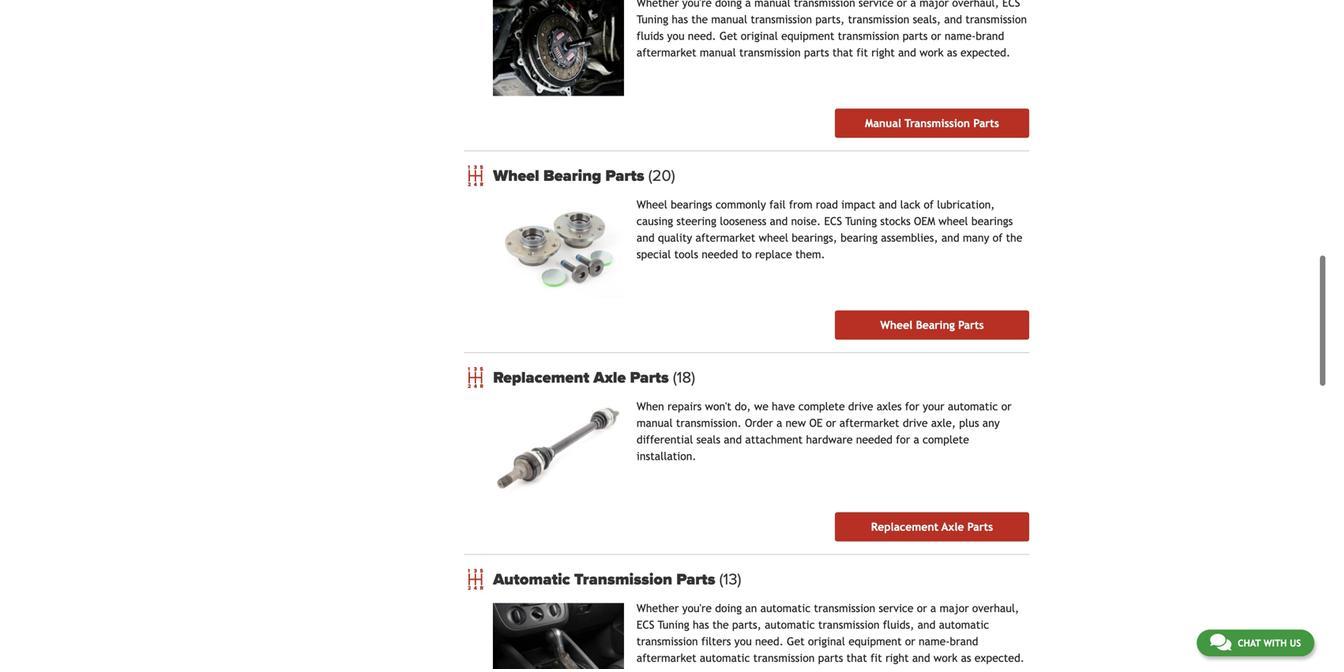 Task type: locate. For each thing, give the bounding box(es) containing it.
0 horizontal spatial fit
[[857, 45, 868, 57]]

service inside whether you're doing a manual transmission service or a major overhaul, ecs tuning has the manual transmission parts, transmission seals, and transmission fluids you need. get original equipment transmission parts or name-brand aftermarket manual transmission parts that fit right and work as expected.
[[859, 0, 894, 8]]

wheel for wheel bearing parts link to the top
[[493, 165, 539, 184]]

aftermarket inside whether you're doing a manual transmission service or a major overhaul, ecs tuning has the manual transmission parts, transmission seals, and transmission fluids you need. get original equipment transmission parts or name-brand aftermarket manual transmission parts that fit right and work as expected.
[[637, 45, 697, 57]]

overhaul, inside whether you're doing an automatic transmission service or a major overhaul, ecs tuning has the parts, automatic transmission fluids, and automatic transmission filters you need. get original equipment or name-brand aftermarket automatic transmission parts that fit right and work as expected.
[[972, 600, 1019, 613]]

bearing for bottommost wheel bearing parts link
[[916, 317, 955, 330]]

complete
[[798, 398, 845, 411], [923, 432, 969, 444]]

0 horizontal spatial parts,
[[732, 617, 761, 630]]

1 vertical spatial brand
[[950, 633, 978, 646]]

won't
[[705, 398, 731, 411]]

1 horizontal spatial drive
[[903, 415, 928, 428]]

a
[[745, 0, 751, 8], [910, 0, 916, 8], [777, 415, 782, 428], [914, 432, 919, 444], [931, 600, 936, 613]]

the inside whether you're doing an automatic transmission service or a major overhaul, ecs tuning has the parts, automatic transmission fluids, and automatic transmission filters you need. get original equipment or name-brand aftermarket automatic transmission parts that fit right and work as expected.
[[712, 617, 729, 630]]

the inside whether you're doing a manual transmission service or a major overhaul, ecs tuning has the manual transmission parts, transmission seals, and transmission fluids you need. get original equipment transmission parts or name-brand aftermarket manual transmission parts that fit right and work as expected.
[[691, 11, 708, 24]]

2 doing from the top
[[715, 600, 742, 613]]

manual transmission parts
[[865, 115, 999, 128]]

1 vertical spatial name-
[[919, 633, 950, 646]]

0 vertical spatial ecs
[[1002, 0, 1020, 8]]

0 horizontal spatial you
[[667, 28, 685, 41]]

0 vertical spatial whether
[[637, 0, 679, 8]]

of right many at the right
[[993, 230, 1003, 243]]

ecs
[[1002, 0, 1020, 8], [824, 213, 842, 226], [637, 617, 655, 630]]

right down fluids,
[[886, 650, 909, 663]]

fit inside whether you're doing an automatic transmission service or a major overhaul, ecs tuning has the parts, automatic transmission fluids, and automatic transmission filters you need. get original equipment or name-brand aftermarket automatic transmission parts that fit right and work as expected.
[[871, 650, 882, 663]]

0 vertical spatial get
[[720, 28, 737, 41]]

0 vertical spatial wheel
[[493, 165, 539, 184]]

the
[[691, 11, 708, 24], [1006, 230, 1023, 243], [712, 617, 729, 630]]

need. inside whether you're doing an automatic transmission service or a major overhaul, ecs tuning has the parts, automatic transmission fluids, and automatic transmission filters you need. get original equipment or name-brand aftermarket automatic transmission parts that fit right and work as expected.
[[755, 633, 784, 646]]

service inside whether you're doing an automatic transmission service or a major overhaul, ecs tuning has the parts, automatic transmission fluids, and automatic transmission filters you need. get original equipment or name-brand aftermarket automatic transmission parts that fit right and work as expected.
[[879, 600, 914, 613]]

1 vertical spatial replacement axle parts link
[[835, 511, 1029, 540]]

overhaul, inside whether you're doing a manual transmission service or a major overhaul, ecs tuning has the manual transmission parts, transmission seals, and transmission fluids you need. get original equipment transmission parts or name-brand aftermarket manual transmission parts that fit right and work as expected.
[[952, 0, 999, 8]]

for left your on the right
[[905, 398, 919, 411]]

1 horizontal spatial fit
[[871, 650, 882, 663]]

has inside whether you're doing an automatic transmission service or a major overhaul, ecs tuning has the parts, automatic transmission fluids, and automatic transmission filters you need. get original equipment or name-brand aftermarket automatic transmission parts that fit right and work as expected.
[[693, 617, 709, 630]]

you for filters
[[734, 633, 752, 646]]

equipment for fit
[[849, 633, 902, 646]]

right inside whether you're doing a manual transmission service or a major overhaul, ecs tuning has the manual transmission parts, transmission seals, and transmission fluids you need. get original equipment transmission parts or name-brand aftermarket manual transmission parts that fit right and work as expected.
[[872, 45, 895, 57]]

wheel bearing parts
[[493, 165, 648, 184], [880, 317, 984, 330]]

major for and
[[920, 0, 949, 8]]

0 vertical spatial you're
[[682, 0, 712, 8]]

and down fail
[[770, 213, 788, 226]]

service for fluids,
[[879, 600, 914, 613]]

0 vertical spatial bearing
[[543, 165, 601, 184]]

0 vertical spatial name-
[[945, 28, 976, 41]]

tuning inside whether you're doing an automatic transmission service or a major overhaul, ecs tuning has the parts, automatic transmission fluids, and automatic transmission filters you need. get original equipment or name-brand aftermarket automatic transmission parts that fit right and work as expected.
[[658, 617, 689, 630]]

and up special
[[637, 230, 655, 243]]

whether inside whether you're doing a manual transmission service or a major overhaul, ecs tuning has the manual transmission parts, transmission seals, and transmission fluids you need. get original equipment transmission parts or name-brand aftermarket manual transmission parts that fit right and work as expected.
[[637, 0, 679, 8]]

0 vertical spatial wheel
[[939, 213, 968, 226]]

complete up oe
[[798, 398, 845, 411]]

0 horizontal spatial transmission
[[574, 568, 672, 587]]

wheel
[[939, 213, 968, 226], [759, 230, 788, 243]]

expected. inside whether you're doing a manual transmission service or a major overhaul, ecs tuning has the manual transmission parts, transmission seals, and transmission fluids you need. get original equipment transmission parts or name-brand aftermarket manual transmission parts that fit right and work as expected.
[[961, 45, 1010, 57]]

automatic up plus
[[948, 398, 998, 411]]

your
[[923, 398, 945, 411]]

new
[[786, 415, 806, 428]]

need. inside whether you're doing a manual transmission service or a major overhaul, ecs tuning has the manual transmission parts, transmission seals, and transmission fluids you need. get original equipment transmission parts or name-brand aftermarket manual transmission parts that fit right and work as expected.
[[688, 28, 716, 41]]

2 whether from the top
[[637, 600, 679, 613]]

bearings up many at the right
[[972, 213, 1013, 226]]

1 vertical spatial axle
[[942, 519, 964, 532]]

original inside whether you're doing a manual transmission service or a major overhaul, ecs tuning has the manual transmission parts, transmission seals, and transmission fluids you need. get original equipment transmission parts or name-brand aftermarket manual transmission parts that fit right and work as expected.
[[741, 28, 778, 41]]

fail
[[769, 197, 786, 209]]

lack
[[900, 197, 920, 209]]

1 vertical spatial fit
[[871, 650, 882, 663]]

brand inside whether you're doing a manual transmission service or a major overhaul, ecs tuning has the manual transmission parts, transmission seals, and transmission fluids you need. get original equipment transmission parts or name-brand aftermarket manual transmission parts that fit right and work as expected.
[[976, 28, 1004, 41]]

right up manual
[[872, 45, 895, 57]]

1 vertical spatial original
[[808, 633, 845, 646]]

of
[[924, 197, 934, 209], [993, 230, 1003, 243]]

2 horizontal spatial the
[[1006, 230, 1023, 243]]

chat
[[1238, 638, 1261, 649]]

manual
[[754, 0, 791, 8], [711, 11, 747, 24], [700, 45, 736, 57], [637, 415, 673, 428]]

you're
[[682, 0, 712, 8], [682, 600, 712, 613]]

2 you're from the top
[[682, 600, 712, 613]]

major inside whether you're doing an automatic transmission service or a major overhaul, ecs tuning has the parts, automatic transmission fluids, and automatic transmission filters you need. get original equipment or name-brand aftermarket automatic transmission parts that fit right and work as expected.
[[940, 600, 969, 613]]

0 horizontal spatial bearings
[[671, 197, 712, 209]]

replacement for the bottom replacement axle parts link
[[871, 519, 939, 532]]

aftermarket inside when repairs won't do, we have complete drive axles for your automatic or manual transmission. order a new oe or aftermarket drive axle, plus any differential seals and attachment hardware needed for a complete installation.
[[840, 415, 899, 428]]

parts inside whether you're doing an automatic transmission service or a major overhaul, ecs tuning has the parts, automatic transmission fluids, and automatic transmission filters you need. get original equipment or name-brand aftermarket automatic transmission parts that fit right and work as expected.
[[818, 650, 843, 663]]

get
[[720, 28, 737, 41], [787, 633, 805, 646]]

overhaul,
[[952, 0, 999, 8], [972, 600, 1019, 613]]

0 vertical spatial wheel bearing parts
[[493, 165, 648, 184]]

have
[[772, 398, 795, 411]]

1 vertical spatial replacement
[[871, 519, 939, 532]]

1 vertical spatial bearing
[[916, 317, 955, 330]]

has for fluids
[[672, 11, 688, 24]]

whether
[[637, 0, 679, 8], [637, 600, 679, 613]]

you
[[667, 28, 685, 41], [734, 633, 752, 646]]

you right fluids
[[667, 28, 685, 41]]

quality
[[658, 230, 692, 243]]

1 vertical spatial parts
[[804, 45, 829, 57]]

0 vertical spatial replacement axle parts
[[493, 367, 673, 385]]

doing inside whether you're doing an automatic transmission service or a major overhaul, ecs tuning has the parts, automatic transmission fluids, and automatic transmission filters you need. get original equipment or name-brand aftermarket automatic transmission parts that fit right and work as expected.
[[715, 600, 742, 613]]

ecs inside wheel bearings commonly fail from road impact and lack of lubrication, causing steering looseness and noise. ecs tuning stocks oem wheel bearings and quality aftermarket wheel bearings, bearing assemblies, and many of the special tools needed to replace them.
[[824, 213, 842, 226]]

you inside whether you're doing a manual transmission service or a major overhaul, ecs tuning has the manual transmission parts, transmission seals, and transmission fluids you need. get original equipment transmission parts or name-brand aftermarket manual transmission parts that fit right and work as expected.
[[667, 28, 685, 41]]

looseness
[[720, 213, 767, 226]]

1 vertical spatial wheel
[[759, 230, 788, 243]]

automatic right fluids,
[[939, 617, 989, 630]]

many
[[963, 230, 989, 243]]

0 vertical spatial bearings
[[671, 197, 712, 209]]

0 vertical spatial drive
[[848, 398, 873, 411]]

when repairs won't do, we have complete drive axles for your automatic or manual transmission. order a new oe or aftermarket drive axle, plus any differential seals and attachment hardware needed for a complete installation.
[[637, 398, 1012, 461]]

replacement axle parts
[[493, 367, 673, 385], [871, 519, 993, 532]]

aftermarket
[[637, 45, 697, 57], [696, 230, 755, 243], [840, 415, 899, 428], [637, 650, 697, 663]]

0 horizontal spatial has
[[672, 11, 688, 24]]

parts
[[903, 28, 928, 41], [804, 45, 829, 57], [818, 650, 843, 663]]

original inside whether you're doing an automatic transmission service or a major overhaul, ecs tuning has the parts, automatic transmission fluids, and automatic transmission filters you need. get original equipment or name-brand aftermarket automatic transmission parts that fit right and work as expected.
[[808, 633, 845, 646]]

doing for manual
[[715, 0, 742, 8]]

need. down "an"
[[755, 633, 784, 646]]

transmission
[[794, 0, 855, 8], [751, 11, 812, 24], [848, 11, 909, 24], [966, 11, 1027, 24], [838, 28, 899, 41], [739, 45, 801, 57], [814, 600, 875, 613], [818, 617, 880, 630], [637, 633, 698, 646], [753, 650, 815, 663]]

1 vertical spatial the
[[1006, 230, 1023, 243]]

expected. inside whether you're doing an automatic transmission service or a major overhaul, ecs tuning has the parts, automatic transmission fluids, and automatic transmission filters you need. get original equipment or name-brand aftermarket automatic transmission parts that fit right and work as expected.
[[975, 650, 1025, 663]]

0 vertical spatial right
[[872, 45, 895, 57]]

you're inside whether you're doing a manual transmission service or a major overhaul, ecs tuning has the manual transmission parts, transmission seals, and transmission fluids you need. get original equipment transmission parts or name-brand aftermarket manual transmission parts that fit right and work as expected.
[[682, 0, 712, 8]]

1 horizontal spatial the
[[712, 617, 729, 630]]

needed down axles
[[856, 432, 893, 444]]

1 you're from the top
[[682, 0, 712, 8]]

fit inside whether you're doing a manual transmission service or a major overhaul, ecs tuning has the manual transmission parts, transmission seals, and transmission fluids you need. get original equipment transmission parts or name-brand aftermarket manual transmission parts that fit right and work as expected.
[[857, 45, 868, 57]]

2 vertical spatial tuning
[[658, 617, 689, 630]]

get right fluids
[[720, 28, 737, 41]]

differential
[[637, 432, 693, 444]]

whether down automatic transmission parts
[[637, 600, 679, 613]]

transmission.
[[676, 415, 742, 428]]

and right the seals at the right of the page
[[724, 432, 742, 444]]

equipment inside whether you're doing a manual transmission service or a major overhaul, ecs tuning has the manual transmission parts, transmission seals, and transmission fluids you need. get original equipment transmission parts or name-brand aftermarket manual transmission parts that fit right and work as expected.
[[781, 28, 835, 41]]

automatic down "automatic transmission parts" link
[[765, 617, 815, 630]]

wheel bearing parts thumbnail image image
[[493, 198, 624, 296]]

and right seals,
[[944, 11, 962, 24]]

0 horizontal spatial ecs
[[637, 617, 655, 630]]

for down axles
[[896, 432, 910, 444]]

you inside whether you're doing an automatic transmission service or a major overhaul, ecs tuning has the parts, automatic transmission fluids, and automatic transmission filters you need. get original equipment or name-brand aftermarket automatic transmission parts that fit right and work as expected.
[[734, 633, 752, 646]]

1 vertical spatial replacement axle parts
[[871, 519, 993, 532]]

0 vertical spatial overhaul,
[[952, 0, 999, 8]]

has
[[672, 11, 688, 24], [693, 617, 709, 630]]

0 horizontal spatial drive
[[848, 398, 873, 411]]

1 vertical spatial whether
[[637, 600, 679, 613]]

name- inside whether you're doing an automatic transmission service or a major overhaul, ecs tuning has the parts, automatic transmission fluids, and automatic transmission filters you need. get original equipment or name-brand aftermarket automatic transmission parts that fit right and work as expected.
[[919, 633, 950, 646]]

1 horizontal spatial axle
[[942, 519, 964, 532]]

wheel bearing parts link
[[493, 165, 1029, 184], [835, 309, 1029, 338]]

to
[[741, 246, 752, 259]]

1 vertical spatial ecs
[[824, 213, 842, 226]]

ecs inside whether you're doing a manual transmission service or a major overhaul, ecs tuning has the manual transmission parts, transmission seals, and transmission fluids you need. get original equipment transmission parts or name-brand aftermarket manual transmission parts that fit right and work as expected.
[[1002, 0, 1020, 8]]

chat with us link
[[1197, 630, 1315, 656]]

1 doing from the top
[[715, 0, 742, 8]]

1 vertical spatial you
[[734, 633, 752, 646]]

work inside whether you're doing a manual transmission service or a major overhaul, ecs tuning has the manual transmission parts, transmission seals, and transmission fluids you need. get original equipment transmission parts or name-brand aftermarket manual transmission parts that fit right and work as expected.
[[920, 45, 944, 57]]

right inside whether you're doing an automatic transmission service or a major overhaul, ecs tuning has the parts, automatic transmission fluids, and automatic transmission filters you need. get original equipment or name-brand aftermarket automatic transmission parts that fit right and work as expected.
[[886, 650, 909, 663]]

name-
[[945, 28, 976, 41], [919, 633, 950, 646]]

and down seals,
[[898, 45, 916, 57]]

replacement axle parts link
[[493, 367, 1029, 385], [835, 511, 1029, 540]]

0 vertical spatial need.
[[688, 28, 716, 41]]

needed inside wheel bearings commonly fail from road impact and lack of lubrication, causing steering looseness and noise. ecs tuning stocks oem wheel bearings and quality aftermarket wheel bearings, bearing assemblies, and many of the special tools needed to replace them.
[[702, 246, 738, 259]]

1 vertical spatial get
[[787, 633, 805, 646]]

special
[[637, 246, 671, 259]]

0 vertical spatial parts
[[903, 28, 928, 41]]

1 horizontal spatial bearing
[[916, 317, 955, 330]]

0 horizontal spatial replacement
[[493, 367, 589, 385]]

fit
[[857, 45, 868, 57], [871, 650, 882, 663]]

1 horizontal spatial needed
[[856, 432, 893, 444]]

brand
[[976, 28, 1004, 41], [950, 633, 978, 646]]

0 horizontal spatial needed
[[702, 246, 738, 259]]

tuning
[[637, 11, 668, 24], [845, 213, 877, 226], [658, 617, 689, 630]]

0 horizontal spatial equipment
[[781, 28, 835, 41]]

tuning inside whether you're doing a manual transmission service or a major overhaul, ecs tuning has the manual transmission parts, transmission seals, and transmission fluids you need. get original equipment transmission parts or name-brand aftermarket manual transmission parts that fit right and work as expected.
[[637, 11, 668, 24]]

0 vertical spatial complete
[[798, 398, 845, 411]]

bearing
[[543, 165, 601, 184], [916, 317, 955, 330]]

replacement
[[493, 367, 589, 385], [871, 519, 939, 532]]

whether inside whether you're doing an automatic transmission service or a major overhaul, ecs tuning has the parts, automatic transmission fluids, and automatic transmission filters you need. get original equipment or name-brand aftermarket automatic transmission parts that fit right and work as expected.
[[637, 600, 679, 613]]

2 vertical spatial wheel
[[880, 317, 913, 330]]

major inside whether you're doing a manual transmission service or a major overhaul, ecs tuning has the manual transmission parts, transmission seals, and transmission fluids you need. get original equipment transmission parts or name-brand aftermarket manual transmission parts that fit right and work as expected.
[[920, 0, 949, 8]]

0 vertical spatial fit
[[857, 45, 868, 57]]

0 vertical spatial brand
[[976, 28, 1004, 41]]

1 horizontal spatial wheel bearing parts
[[880, 317, 984, 330]]

transmission for automatic
[[574, 568, 672, 587]]

you're for manual
[[682, 0, 712, 8]]

you're for parts,
[[682, 600, 712, 613]]

doing inside whether you're doing a manual transmission service or a major overhaul, ecs tuning has the manual transmission parts, transmission seals, and transmission fluids you need. get original equipment transmission parts or name-brand aftermarket manual transmission parts that fit right and work as expected.
[[715, 0, 742, 8]]

automatic transmission parts
[[493, 568, 719, 587]]

for
[[905, 398, 919, 411], [896, 432, 910, 444]]

0 horizontal spatial replacement axle parts
[[493, 367, 673, 385]]

1 horizontal spatial need.
[[755, 633, 784, 646]]

need. for manual
[[688, 28, 716, 41]]

when
[[637, 398, 664, 411]]

and
[[944, 11, 962, 24], [898, 45, 916, 57], [879, 197, 897, 209], [770, 213, 788, 226], [637, 230, 655, 243], [942, 230, 960, 243], [724, 432, 742, 444], [918, 617, 936, 630], [912, 650, 930, 663]]

get for manual
[[720, 28, 737, 41]]

doing for parts,
[[715, 600, 742, 613]]

you're inside whether you're doing an automatic transmission service or a major overhaul, ecs tuning has the parts, automatic transmission fluids, and automatic transmission filters you need. get original equipment or name-brand aftermarket automatic transmission parts that fit right and work as expected.
[[682, 600, 712, 613]]

any
[[983, 415, 1000, 428]]

right
[[872, 45, 895, 57], [886, 650, 909, 663]]

complete down axle,
[[923, 432, 969, 444]]

axle
[[593, 367, 626, 385], [942, 519, 964, 532]]

need.
[[688, 28, 716, 41], [755, 633, 784, 646]]

original for automatic
[[808, 633, 845, 646]]

1 vertical spatial has
[[693, 617, 709, 630]]

of up oem
[[924, 197, 934, 209]]

1 horizontal spatial equipment
[[849, 633, 902, 646]]

1 horizontal spatial wheel
[[637, 197, 667, 209]]

1 vertical spatial right
[[886, 650, 909, 663]]

plus
[[959, 415, 979, 428]]

0 vertical spatial has
[[672, 11, 688, 24]]

1 vertical spatial transmission
[[574, 568, 672, 587]]

manual transmission parts link
[[835, 107, 1029, 136]]

1 vertical spatial doing
[[715, 600, 742, 613]]

service
[[859, 0, 894, 8], [879, 600, 914, 613]]

drive down your on the right
[[903, 415, 928, 428]]

wheel bearing parts for bottommost wheel bearing parts link
[[880, 317, 984, 330]]

you right filters on the bottom of the page
[[734, 633, 752, 646]]

wheel down lubrication,
[[939, 213, 968, 226]]

0 horizontal spatial of
[[924, 197, 934, 209]]

doing
[[715, 0, 742, 8], [715, 600, 742, 613]]

1 vertical spatial service
[[879, 600, 914, 613]]

work
[[920, 45, 944, 57], [934, 650, 958, 663]]

the for whether you're doing an automatic transmission service or a major overhaul, ecs tuning has the parts, automatic transmission fluids, and automatic transmission filters you need. get original equipment or name-brand aftermarket automatic transmission parts that fit right and work as expected.
[[712, 617, 729, 630]]

original
[[741, 28, 778, 41], [808, 633, 845, 646]]

0 horizontal spatial need.
[[688, 28, 716, 41]]

equipment
[[781, 28, 835, 41], [849, 633, 902, 646]]

2 horizontal spatial wheel
[[880, 317, 913, 330]]

1 vertical spatial equipment
[[849, 633, 902, 646]]

1 horizontal spatial replacement
[[871, 519, 939, 532]]

0 vertical spatial parts,
[[816, 11, 845, 24]]

from
[[789, 197, 813, 209]]

0 vertical spatial the
[[691, 11, 708, 24]]

1 vertical spatial major
[[940, 600, 969, 613]]

get inside whether you're doing an automatic transmission service or a major overhaul, ecs tuning has the parts, automatic transmission fluids, and automatic transmission filters you need. get original equipment or name-brand aftermarket automatic transmission parts that fit right and work as expected.
[[787, 633, 805, 646]]

expected.
[[961, 45, 1010, 57], [975, 650, 1025, 663]]

ecs inside whether you're doing an automatic transmission service or a major overhaul, ecs tuning has the parts, automatic transmission fluids, and automatic transmission filters you need. get original equipment or name-brand aftermarket automatic transmission parts that fit right and work as expected.
[[637, 617, 655, 630]]

the for whether you're doing a manual transmission service or a major overhaul, ecs tuning has the manual transmission parts, transmission seals, and transmission fluids you need. get original equipment transmission parts or name-brand aftermarket manual transmission parts that fit right and work as expected.
[[691, 11, 708, 24]]

0 horizontal spatial original
[[741, 28, 778, 41]]

and down fluids,
[[912, 650, 930, 663]]

0 vertical spatial transmission
[[905, 115, 970, 128]]

1 vertical spatial bearings
[[972, 213, 1013, 226]]

get inside whether you're doing a manual transmission service or a major overhaul, ecs tuning has the manual transmission parts, transmission seals, and transmission fluids you need. get original equipment transmission parts or name-brand aftermarket manual transmission parts that fit right and work as expected.
[[720, 28, 737, 41]]

transmission
[[905, 115, 970, 128], [574, 568, 672, 587]]

that
[[833, 45, 853, 57], [847, 650, 867, 663]]

1 vertical spatial parts,
[[732, 617, 761, 630]]

0 vertical spatial that
[[833, 45, 853, 57]]

axles
[[877, 398, 902, 411]]

needed left to
[[702, 246, 738, 259]]

as inside whether you're doing an automatic transmission service or a major overhaul, ecs tuning has the parts, automatic transmission fluids, and automatic transmission filters you need. get original equipment or name-brand aftermarket automatic transmission parts that fit right and work as expected.
[[961, 650, 971, 663]]

fluids,
[[883, 617, 914, 630]]

0 vertical spatial expected.
[[961, 45, 1010, 57]]

1 vertical spatial need.
[[755, 633, 784, 646]]

1 vertical spatial complete
[[923, 432, 969, 444]]

drive
[[848, 398, 873, 411], [903, 415, 928, 428]]

0 horizontal spatial wheel
[[493, 165, 539, 184]]

2 vertical spatial the
[[712, 617, 729, 630]]

has inside whether you're doing a manual transmission service or a major overhaul, ecs tuning has the manual transmission parts, transmission seals, and transmission fluids you need. get original equipment transmission parts or name-brand aftermarket manual transmission parts that fit right and work as expected.
[[672, 11, 688, 24]]

equipment inside whether you're doing an automatic transmission service or a major overhaul, ecs tuning has the parts, automatic transmission fluids, and automatic transmission filters you need. get original equipment or name-brand aftermarket automatic transmission parts that fit right and work as expected.
[[849, 633, 902, 646]]

0 vertical spatial equipment
[[781, 28, 835, 41]]

wheel up replace
[[759, 230, 788, 243]]

need. right fluids
[[688, 28, 716, 41]]

drive left axles
[[848, 398, 873, 411]]

whether up fluids
[[637, 0, 679, 8]]

parts,
[[816, 11, 845, 24], [732, 617, 761, 630]]

0 vertical spatial original
[[741, 28, 778, 41]]

1 vertical spatial as
[[961, 650, 971, 663]]

wheel inside wheel bearings commonly fail from road impact and lack of lubrication, causing steering looseness and noise. ecs tuning stocks oem wheel bearings and quality aftermarket wheel bearings, bearing assemblies, and many of the special tools needed to replace them.
[[637, 197, 667, 209]]

1 horizontal spatial ecs
[[824, 213, 842, 226]]

major
[[920, 0, 949, 8], [940, 600, 969, 613]]

get down "automatic transmission parts" link
[[787, 633, 805, 646]]

bearing for wheel bearing parts link to the top
[[543, 165, 601, 184]]

or
[[897, 0, 907, 8], [931, 28, 941, 41], [1001, 398, 1012, 411], [826, 415, 836, 428], [917, 600, 927, 613], [905, 633, 915, 646]]

major for automatic
[[940, 600, 969, 613]]

bearings up the steering
[[671, 197, 712, 209]]

0 vertical spatial tuning
[[637, 11, 668, 24]]

wheel
[[493, 165, 539, 184], [637, 197, 667, 209], [880, 317, 913, 330]]

1 whether from the top
[[637, 0, 679, 8]]

1 horizontal spatial you
[[734, 633, 752, 646]]

1 horizontal spatial bearings
[[972, 213, 1013, 226]]

1 vertical spatial you're
[[682, 600, 712, 613]]



Task type: describe. For each thing, give the bounding box(es) containing it.
1 vertical spatial wheel bearing parts link
[[835, 309, 1029, 338]]

hardware
[[806, 432, 853, 444]]

equipment for parts
[[781, 28, 835, 41]]

need. for parts,
[[755, 633, 784, 646]]

whether for whether you're doing a manual transmission service or a major overhaul, ecs tuning has the manual transmission parts, transmission seals, and transmission fluids you need. get original equipment transmission parts or name-brand aftermarket manual transmission parts that fit right and work as expected.
[[637, 0, 679, 8]]

1 horizontal spatial replacement axle parts
[[871, 519, 993, 532]]

an
[[745, 600, 757, 613]]

work inside whether you're doing an automatic transmission service or a major overhaul, ecs tuning has the parts, automatic transmission fluids, and automatic transmission filters you need. get original equipment or name-brand aftermarket automatic transmission parts that fit right and work as expected.
[[934, 650, 958, 663]]

seals
[[696, 432, 721, 444]]

and left many at the right
[[942, 230, 960, 243]]

aftermarket inside whether you're doing an automatic transmission service or a major overhaul, ecs tuning has the parts, automatic transmission fluids, and automatic transmission filters you need. get original equipment or name-brand aftermarket automatic transmission parts that fit right and work as expected.
[[637, 650, 697, 663]]

replace
[[755, 246, 792, 259]]

tuning inside wheel bearings commonly fail from road impact and lack of lubrication, causing steering looseness and noise. ecs tuning stocks oem wheel bearings and quality aftermarket wheel bearings, bearing assemblies, and many of the special tools needed to replace them.
[[845, 213, 877, 226]]

replacement for the top replacement axle parts link
[[493, 367, 589, 385]]

1 horizontal spatial wheel
[[939, 213, 968, 226]]

filters
[[701, 633, 731, 646]]

manual transmission parts thumbnail image image
[[493, 0, 624, 94]]

whether you're doing a manual transmission service or a major overhaul, ecs tuning has the manual transmission parts, transmission seals, and transmission fluids you need. get original equipment transmission parts or name-brand aftermarket manual transmission parts that fit right and work as expected.
[[637, 0, 1027, 57]]

automatic inside when repairs won't do, we have complete drive axles for your automatic or manual transmission. order a new oe or aftermarket drive axle, plus any differential seals and attachment hardware needed for a complete installation.
[[948, 398, 998, 411]]

oem
[[914, 213, 935, 226]]

and inside when repairs won't do, we have complete drive axles for your automatic or manual transmission. order a new oe or aftermarket drive axle, plus any differential seals and attachment hardware needed for a complete installation.
[[724, 432, 742, 444]]

manual inside when repairs won't do, we have complete drive axles for your automatic or manual transmission. order a new oe or aftermarket drive axle, plus any differential seals and attachment hardware needed for a complete installation.
[[637, 415, 673, 428]]

commonly
[[716, 197, 766, 209]]

do,
[[735, 398, 751, 411]]

parts, inside whether you're doing an automatic transmission service or a major overhaul, ecs tuning has the parts, automatic transmission fluids, and automatic transmission filters you need. get original equipment or name-brand aftermarket automatic transmission parts that fit right and work as expected.
[[732, 617, 761, 630]]

you for fluids
[[667, 28, 685, 41]]

order
[[745, 415, 773, 428]]

fluids
[[637, 28, 664, 41]]

road
[[816, 197, 838, 209]]

causing
[[637, 213, 673, 226]]

1 horizontal spatial of
[[993, 230, 1003, 243]]

installation.
[[637, 448, 696, 461]]

parts, inside whether you're doing a manual transmission service or a major overhaul, ecs tuning has the manual transmission parts, transmission seals, and transmission fluids you need. get original equipment transmission parts or name-brand aftermarket manual transmission parts that fit right and work as expected.
[[816, 11, 845, 24]]

us
[[1290, 638, 1301, 649]]

1 horizontal spatial complete
[[923, 432, 969, 444]]

0 vertical spatial wheel bearing parts link
[[493, 165, 1029, 184]]

chat with us
[[1238, 638, 1301, 649]]

as inside whether you're doing a manual transmission service or a major overhaul, ecs tuning has the manual transmission parts, transmission seals, and transmission fluids you need. get original equipment transmission parts or name-brand aftermarket manual transmission parts that fit right and work as expected.
[[947, 45, 957, 57]]

automatic transmission parts thumbnail image image
[[493, 601, 624, 669]]

manual
[[865, 115, 901, 128]]

get for parts
[[787, 633, 805, 646]]

0 vertical spatial replacement axle parts link
[[493, 367, 1029, 385]]

steering
[[677, 213, 717, 226]]

0 horizontal spatial complete
[[798, 398, 845, 411]]

0 horizontal spatial wheel
[[759, 230, 788, 243]]

parts for "automatic transmission parts" link
[[676, 568, 715, 587]]

axle,
[[931, 415, 956, 428]]

parts for manual transmission parts link
[[973, 115, 999, 128]]

axle for the top replacement axle parts link
[[593, 367, 626, 385]]

lubrication,
[[937, 197, 995, 209]]

service for transmission
[[859, 0, 894, 8]]

ecs for and
[[637, 617, 655, 630]]

noise.
[[791, 213, 821, 226]]

overhaul, for automatic
[[972, 600, 1019, 613]]

that inside whether you're doing a manual transmission service or a major overhaul, ecs tuning has the manual transmission parts, transmission seals, and transmission fluids you need. get original equipment transmission parts or name-brand aftermarket manual transmission parts that fit right and work as expected.
[[833, 45, 853, 57]]

has for filters
[[693, 617, 709, 630]]

tools
[[674, 246, 698, 259]]

axle for the bottom replacement axle parts link
[[942, 519, 964, 532]]

them.
[[796, 246, 825, 259]]

tuning for manual
[[637, 11, 668, 24]]

automatic right "an"
[[760, 600, 811, 613]]

the inside wheel bearings commonly fail from road impact and lack of lubrication, causing steering looseness and noise. ecs tuning stocks oem wheel bearings and quality aftermarket wheel bearings, bearing assemblies, and many of the special tools needed to replace them.
[[1006, 230, 1023, 243]]

assemblies,
[[881, 230, 938, 243]]

0 vertical spatial of
[[924, 197, 934, 209]]

brand inside whether you're doing an automatic transmission service or a major overhaul, ecs tuning has the parts, automatic transmission fluids, and automatic transmission filters you need. get original equipment or name-brand aftermarket automatic transmission parts that fit right and work as expected.
[[950, 633, 978, 646]]

0 vertical spatial for
[[905, 398, 919, 411]]

tuning for automatic
[[658, 617, 689, 630]]

wheel bearings commonly fail from road impact and lack of lubrication, causing steering looseness and noise. ecs tuning stocks oem wheel bearings and quality aftermarket wheel bearings, bearing assemblies, and many of the special tools needed to replace them.
[[637, 197, 1023, 259]]

that inside whether you're doing an automatic transmission service or a major overhaul, ecs tuning has the parts, automatic transmission fluids, and automatic transmission filters you need. get original equipment or name-brand aftermarket automatic transmission parts that fit right and work as expected.
[[847, 650, 867, 663]]

wheel for bottommost wheel bearing parts link
[[880, 317, 913, 330]]

impact
[[841, 197, 876, 209]]

automatic down filters on the bottom of the page
[[700, 650, 750, 663]]

whether for whether you're doing an automatic transmission service or a major overhaul, ecs tuning has the parts, automatic transmission fluids, and automatic transmission filters you need. get original equipment or name-brand aftermarket automatic transmission parts that fit right and work as expected.
[[637, 600, 679, 613]]

ecs for seals,
[[1002, 0, 1020, 8]]

needed inside when repairs won't do, we have complete drive axles for your automatic or manual transmission. order a new oe or aftermarket drive axle, plus any differential seals and attachment hardware needed for a complete installation.
[[856, 432, 893, 444]]

whether you're doing an automatic transmission service or a major overhaul, ecs tuning has the parts, automatic transmission fluids, and automatic transmission filters you need. get original equipment or name-brand aftermarket automatic transmission parts that fit right and work as expected.
[[637, 600, 1025, 663]]

parts for bottommost wheel bearing parts link
[[958, 317, 984, 330]]

bearing
[[841, 230, 878, 243]]

parts for the bottom replacement axle parts link
[[967, 519, 993, 532]]

original for transmission
[[741, 28, 778, 41]]

aftermarket inside wheel bearings commonly fail from road impact and lack of lubrication, causing steering looseness and noise. ecs tuning stocks oem wheel bearings and quality aftermarket wheel bearings, bearing assemblies, and many of the special tools needed to replace them.
[[696, 230, 755, 243]]

name- inside whether you're doing a manual transmission service or a major overhaul, ecs tuning has the manual transmission parts, transmission seals, and transmission fluids you need. get original equipment transmission parts or name-brand aftermarket manual transmission parts that fit right and work as expected.
[[945, 28, 976, 41]]

bearings,
[[792, 230, 837, 243]]

automatic transmission parts link
[[493, 568, 1029, 587]]

and right fluids,
[[918, 617, 936, 630]]

a inside whether you're doing an automatic transmission service or a major overhaul, ecs tuning has the parts, automatic transmission fluids, and automatic transmission filters you need. get original equipment or name-brand aftermarket automatic transmission parts that fit right and work as expected.
[[931, 600, 936, 613]]

parts for the top replacement axle parts link
[[630, 367, 669, 385]]

with
[[1264, 638, 1287, 649]]

repairs
[[668, 398, 702, 411]]

1 vertical spatial drive
[[903, 415, 928, 428]]

replacement axle parts thumbnail image image
[[493, 400, 624, 498]]

stocks
[[880, 213, 911, 226]]

1 vertical spatial for
[[896, 432, 910, 444]]

wheel bearing parts for wheel bearing parts link to the top
[[493, 165, 648, 184]]

automatic
[[493, 568, 570, 587]]

overhaul, for and
[[952, 0, 999, 8]]

we
[[754, 398, 769, 411]]

oe
[[809, 415, 823, 428]]

comments image
[[1210, 633, 1231, 652]]

and up stocks
[[879, 197, 897, 209]]

transmission for manual
[[905, 115, 970, 128]]

attachment
[[745, 432, 803, 444]]

parts for wheel bearing parts link to the top
[[605, 165, 644, 184]]

seals,
[[913, 11, 941, 24]]



Task type: vqa. For each thing, say whether or not it's contained in the screenshot.
you're to the top
yes



